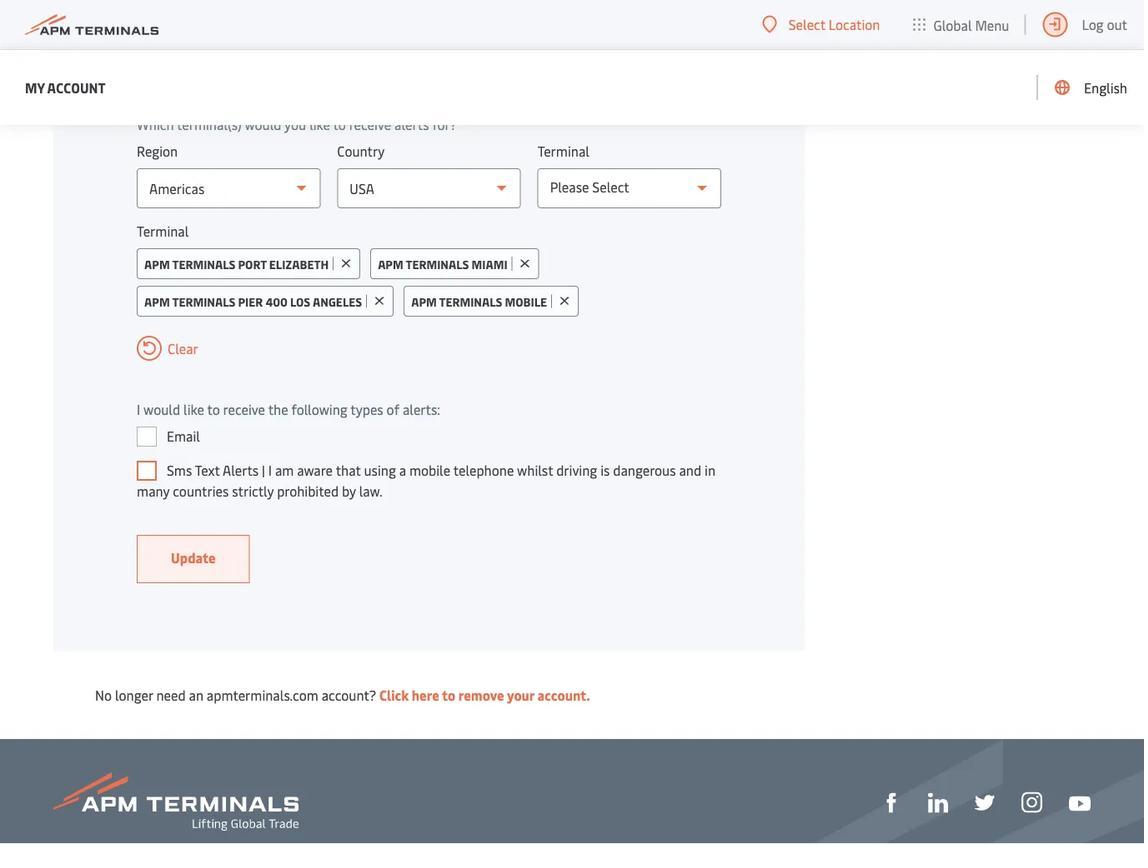 Task type: locate. For each thing, give the bounding box(es) containing it.
select inside button
[[789, 15, 825, 33]]

pier
[[238, 294, 263, 309]]

please select
[[550, 178, 629, 196]]

rail
[[167, 27, 189, 45]]

apm terminals pier 400 los angeles
[[144, 294, 362, 309]]

update
[[171, 549, 216, 567]]

clear button
[[137, 336, 198, 361]]

apm inside button
[[411, 294, 437, 309]]

1 vertical spatial terminal
[[137, 222, 189, 240]]

you
[[284, 115, 306, 133]]

to
[[333, 115, 346, 133], [207, 401, 220, 419], [442, 687, 455, 705]]

mobile
[[505, 294, 547, 309]]

|
[[262, 462, 265, 479]]

i up email checkbox
[[137, 401, 140, 419]]

account
[[47, 78, 106, 96]]

terminals inside button
[[439, 294, 502, 309]]

select
[[789, 15, 825, 33], [592, 178, 629, 196]]

0 vertical spatial terminal
[[538, 142, 589, 160]]

sms text alerts | i am aware that using a mobile telephone whilst driving is dangerous and in many countries strictly prohibited by law.
[[137, 462, 715, 500]]

i right "|"
[[268, 462, 272, 479]]

menu
[[975, 16, 1009, 34]]

1 vertical spatial would
[[144, 401, 180, 419]]

is
[[600, 462, 610, 479]]

2 vertical spatial to
[[442, 687, 455, 705]]

select location
[[789, 15, 880, 33]]

longer
[[115, 687, 153, 705]]

log
[[1082, 15, 1104, 33]]

global menu button
[[897, 0, 1026, 50]]

select left location
[[789, 15, 825, 33]]

like
[[309, 115, 330, 133], [183, 401, 204, 419]]

alerts
[[223, 462, 259, 479]]

would up email checkbox
[[144, 401, 180, 419]]

to up text
[[207, 401, 220, 419]]

rail operations
[[167, 27, 257, 45]]

1 horizontal spatial terminal
[[538, 142, 589, 160]]

0 horizontal spatial to
[[207, 401, 220, 419]]

0 vertical spatial select
[[789, 15, 825, 33]]

no longer need an apmterminals.com account? click here to remove your account.
[[95, 687, 590, 705]]

1 horizontal spatial like
[[309, 115, 330, 133]]

receive left the the
[[223, 401, 265, 419]]

apm terminals mobile
[[411, 294, 547, 309]]

global
[[933, 16, 972, 34]]

0 horizontal spatial select
[[592, 178, 629, 196]]

elizabeth
[[269, 256, 329, 272]]

to up country
[[333, 115, 346, 133]]

Gate Operations checkbox
[[137, 0, 157, 13]]

1 vertical spatial receive
[[223, 401, 265, 419]]

apmterminals.com
[[207, 687, 318, 705]]

you tube link
[[1069, 792, 1091, 813]]

terminals left pier
[[172, 294, 235, 309]]

1 vertical spatial to
[[207, 401, 220, 419]]

would
[[245, 115, 281, 133], [144, 401, 180, 419]]

Barge Operations checkbox
[[137, 61, 157, 81]]

which
[[137, 115, 174, 133]]

to right here
[[442, 687, 455, 705]]

text
[[195, 462, 220, 479]]

like up email
[[183, 401, 204, 419]]

an
[[189, 687, 203, 705]]

apm terminals port elizabeth
[[144, 256, 329, 272]]

0 vertical spatial would
[[245, 115, 281, 133]]

i
[[137, 401, 140, 419], [268, 462, 272, 479]]

terminals for mobile
[[439, 294, 502, 309]]

terminal up please at the top of the page
[[538, 142, 589, 160]]

0 vertical spatial receive
[[349, 115, 391, 133]]

twitter image
[[975, 793, 995, 813]]

apm
[[144, 256, 170, 272], [378, 256, 403, 272], [144, 294, 170, 309], [411, 294, 437, 309]]

location
[[829, 15, 880, 33]]

0 horizontal spatial like
[[183, 401, 204, 419]]

terminals left port
[[172, 256, 235, 272]]

types
[[350, 401, 383, 419]]

country
[[337, 142, 385, 160]]

aware
[[297, 462, 333, 479]]

miami
[[472, 256, 507, 272]]

terminals down apm terminals miami button
[[439, 294, 502, 309]]

linkedin__x28_alt_x29__3_ link
[[928, 791, 948, 813]]

terminals
[[172, 256, 235, 272], [406, 256, 469, 272], [172, 294, 235, 309], [439, 294, 502, 309]]

mobile
[[409, 462, 450, 479]]

1 vertical spatial i
[[268, 462, 272, 479]]

the
[[268, 401, 288, 419]]

english button
[[1055, 50, 1127, 125]]

0 vertical spatial i
[[137, 401, 140, 419]]

no
[[95, 687, 112, 705]]

account.
[[537, 687, 590, 705]]

Email checkbox
[[137, 427, 157, 447]]

like right the you
[[309, 115, 330, 133]]

0 vertical spatial to
[[333, 115, 346, 133]]

following
[[291, 401, 347, 419]]

0 vertical spatial like
[[309, 115, 330, 133]]

terminals for miami
[[406, 256, 469, 272]]

0 horizontal spatial would
[[144, 401, 180, 419]]

my account
[[25, 78, 106, 96]]

terminals left the miami
[[406, 256, 469, 272]]

1 horizontal spatial select
[[789, 15, 825, 33]]

terminal down region
[[137, 222, 189, 240]]

receive up country
[[349, 115, 391, 133]]

terminal
[[538, 142, 589, 160], [137, 222, 189, 240]]

here
[[412, 687, 439, 705]]

2 horizontal spatial to
[[442, 687, 455, 705]]

telephone
[[453, 462, 514, 479]]

log out link
[[1043, 0, 1127, 49]]

1 horizontal spatial i
[[268, 462, 272, 479]]

which terminal(s) would you like to receive alerts for?
[[137, 115, 457, 133]]

remove
[[458, 687, 504, 705]]

please
[[550, 178, 589, 196]]

select right please at the top of the page
[[592, 178, 629, 196]]

fill 44 link
[[975, 791, 995, 813]]

receive
[[349, 115, 391, 133], [223, 401, 265, 419]]

log out
[[1082, 15, 1127, 33]]

would left the you
[[245, 115, 281, 133]]

Rail Operations checkbox
[[137, 27, 157, 47]]

in
[[705, 462, 715, 479]]



Task type: describe. For each thing, give the bounding box(es) containing it.
1 vertical spatial select
[[592, 178, 629, 196]]

i inside sms text alerts | i am aware that using a mobile telephone whilst driving is dangerous and in many countries strictly prohibited by law.
[[268, 462, 272, 479]]

am
[[275, 462, 294, 479]]

for?
[[432, 115, 457, 133]]

youtube image
[[1069, 797, 1091, 812]]

email
[[167, 427, 200, 445]]

0 horizontal spatial i
[[137, 401, 140, 419]]

that
[[336, 462, 361, 479]]

out
[[1107, 15, 1127, 33]]

english
[[1084, 79, 1127, 97]]

shape link
[[881, 791, 901, 813]]

terminals for pier
[[172, 294, 235, 309]]

using
[[364, 462, 396, 479]]

i would like to receive the following types of alerts:
[[137, 401, 440, 419]]

los
[[290, 294, 310, 309]]

angeles
[[313, 294, 362, 309]]

1 horizontal spatial would
[[245, 115, 281, 133]]

a
[[399, 462, 406, 479]]

prohibited
[[277, 482, 339, 500]]

region
[[137, 142, 178, 160]]

apm for apm terminals miami
[[378, 256, 403, 272]]

instagram image
[[1021, 793, 1042, 814]]

update button
[[137, 535, 250, 584]]

0 horizontal spatial terminal
[[137, 222, 189, 240]]

click here to remove your account. link
[[379, 687, 590, 705]]

linkedin image
[[928, 793, 948, 813]]

account?
[[322, 687, 376, 705]]

facebook image
[[881, 793, 901, 813]]

1 horizontal spatial receive
[[349, 115, 391, 133]]

apm terminals miami button
[[370, 248, 539, 279]]

apm for apm terminals port elizabeth
[[144, 256, 170, 272]]

law.
[[359, 482, 383, 500]]

alerts:
[[403, 401, 440, 419]]

apm terminals pier 400 los angeles button
[[137, 286, 394, 317]]

many
[[137, 482, 170, 500]]

countries
[[173, 482, 229, 500]]

of
[[387, 401, 399, 419]]

apm for apm terminals pier 400 los angeles
[[144, 294, 170, 309]]

1 vertical spatial like
[[183, 401, 204, 419]]

whilst
[[517, 462, 553, 479]]

click
[[379, 687, 409, 705]]

Sms Text Alerts | I am aware that using a mobile telephone whilst driving is dangerous and in many countries strictly prohibited by law. checkbox
[[137, 461, 157, 481]]

alerts
[[394, 115, 429, 133]]

terminals for port
[[172, 256, 235, 272]]

my account link
[[25, 77, 106, 98]]

0 horizontal spatial receive
[[223, 401, 265, 419]]

strictly
[[232, 482, 274, 500]]

1 horizontal spatial to
[[333, 115, 346, 133]]

need
[[156, 687, 186, 705]]

driving
[[556, 462, 597, 479]]

apm terminals miami
[[378, 256, 507, 272]]

apm for apm terminals mobile
[[411, 294, 437, 309]]

and
[[679, 462, 701, 479]]

sms
[[167, 462, 192, 479]]

operations
[[192, 27, 257, 45]]

terminal(s)
[[177, 115, 242, 133]]

apm terminals port elizabeth button
[[137, 248, 360, 279]]

dangerous
[[613, 462, 676, 479]]

400
[[266, 294, 288, 309]]

my
[[25, 78, 45, 96]]

by
[[342, 482, 356, 500]]

select location button
[[762, 15, 880, 34]]

apm terminals mobile button
[[404, 286, 579, 317]]

instagram link
[[1021, 791, 1042, 814]]

port
[[238, 256, 266, 272]]

global menu
[[933, 16, 1009, 34]]

your
[[507, 687, 534, 705]]

clear
[[168, 340, 198, 358]]

apmt footer logo image
[[53, 773, 299, 831]]



Task type: vqa. For each thing, say whether or not it's contained in the screenshot.
About dropdown button
no



